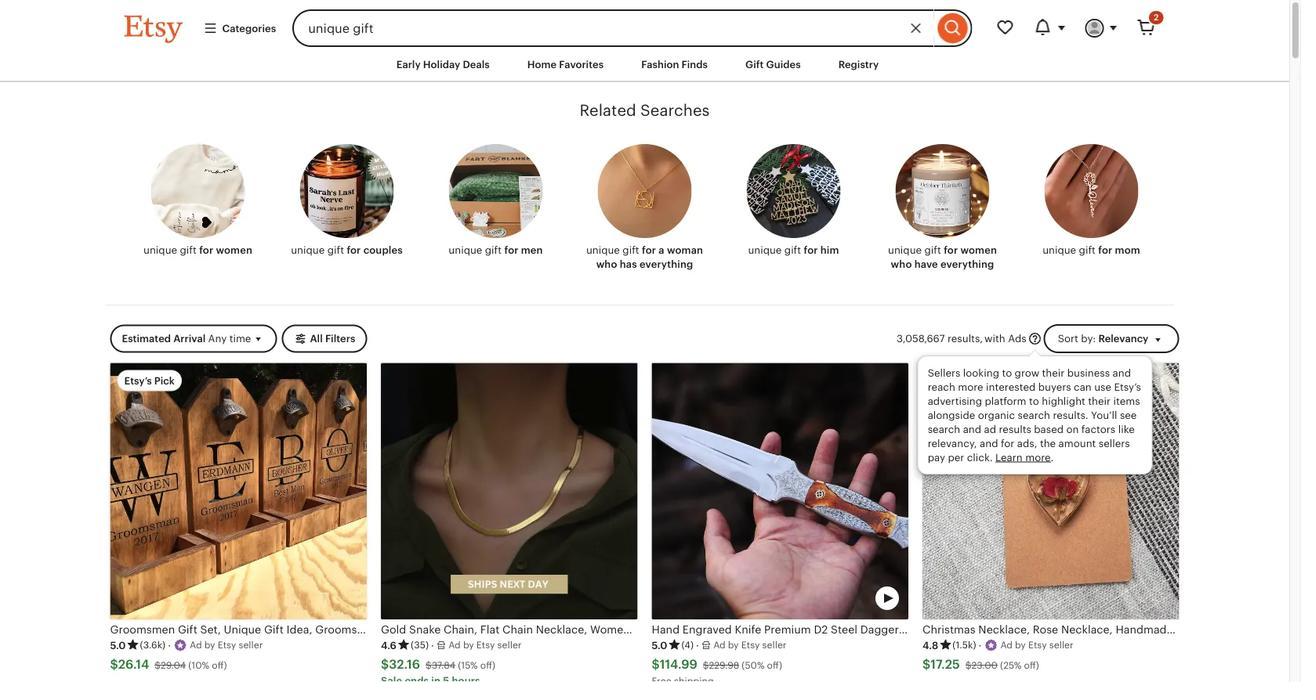 Task type: describe. For each thing, give the bounding box(es) containing it.
ads,
[[1018, 438, 1038, 450]]

ad
[[984, 424, 997, 436]]

(10%
[[188, 660, 209, 671]]

(3.6k)
[[140, 641, 166, 651]]

who inside for women who have everything
[[891, 259, 912, 270]]

menu bar containing early holiday deals
[[96, 47, 1194, 82]]

seller for 114.99
[[763, 641, 787, 651]]

· for 26.14
[[168, 640, 171, 652]]

all
[[310, 333, 323, 345]]

fashion finds
[[642, 58, 708, 70]]

y for 17.25
[[1021, 641, 1026, 651]]

gift for for men
[[485, 244, 502, 256]]

items
[[1114, 396, 1141, 407]]

· for 17.25
[[979, 640, 982, 652]]

holiday
[[423, 58, 461, 70]]

for a woman who has everything
[[596, 244, 703, 270]]

d for 26.14
[[196, 641, 202, 651]]

$ inside $ 17.25 $ 23.00 (25% off)
[[966, 660, 972, 671]]

b for 32.16
[[463, 641, 469, 651]]

32.16
[[389, 658, 420, 672]]

$ 114.99 $ 229.98 (50% off)
[[652, 658, 782, 672]]

sort
[[1058, 333, 1079, 345]]

26.14
[[118, 658, 149, 672]]

women inside for women who have everything
[[961, 244, 997, 256]]

(35)
[[411, 641, 429, 651]]

a d b y etsy seller for 17.25
[[1001, 641, 1074, 651]]

2 vertical spatial and
[[980, 438, 999, 450]]

by:
[[1081, 333, 1096, 345]]

like
[[1119, 424, 1135, 436]]

for women who have everything
[[891, 244, 997, 270]]

early holiday deals
[[397, 58, 490, 70]]

pay
[[928, 452, 946, 464]]

seller for 32.16
[[498, 641, 522, 651]]

unique for for men
[[449, 244, 482, 256]]

reach
[[928, 382, 956, 393]]

4.6
[[381, 640, 397, 652]]

groomsmen gift set, unique gift idea, groomsmen gifts, rustic engraved beer bottle opener, cap catcher, weddings, gift & mementos, bar sign image
[[110, 363, 367, 620]]

results.
[[1053, 410, 1089, 422]]

see
[[1120, 410, 1137, 422]]

y for 26.14
[[210, 641, 215, 651]]

categories button
[[192, 14, 288, 42]]

d for 114.99
[[720, 641, 726, 651]]

estimated
[[122, 333, 171, 345]]

37.84
[[432, 660, 456, 671]]

results
[[999, 424, 1032, 436]]

unique gift for mom
[[1043, 244, 1141, 256]]

Search for anything text field
[[293, 9, 934, 47]]

relevancy,
[[928, 438, 977, 450]]

buyers
[[1039, 382, 1072, 393]]

sellers
[[928, 368, 961, 379]]

couples
[[364, 244, 403, 256]]

registry
[[839, 58, 879, 70]]

amount
[[1059, 438, 1096, 450]]

off) for 26.14
[[212, 660, 227, 671]]

2 link
[[1128, 9, 1166, 47]]

tooltip containing sellers looking to grow their business and reach more interested buyers can use etsy's advertising platform to highlight their items alongside organic search results. you'll see search and ad results based on factors like relevancy, and for ads, the amount sellers pay per click.
[[918, 352, 1153, 475]]

click.
[[967, 452, 993, 464]]

grow
[[1015, 368, 1040, 379]]

$ 26.14 $ 29.04 (10% off)
[[110, 658, 227, 672]]

0 horizontal spatial search
[[928, 424, 961, 436]]

for inside for women who have everything
[[944, 244, 958, 256]]

unique gift for who
[[586, 244, 642, 256]]

early
[[397, 58, 421, 70]]

searches
[[641, 102, 710, 120]]

home favorites
[[528, 58, 604, 70]]

a d b y etsy seller for 114.99
[[714, 641, 787, 651]]

product video element
[[652, 363, 909, 620]]

with ads
[[985, 333, 1027, 345]]

0 vertical spatial their
[[1042, 368, 1065, 379]]

has
[[620, 259, 637, 270]]

estimated arrival any time
[[122, 333, 251, 345]]

1 vertical spatial to
[[1029, 396, 1040, 407]]

none search field inside categories banner
[[293, 9, 973, 47]]

relevancy
[[1099, 333, 1149, 345]]

on
[[1067, 424, 1079, 436]]

mom
[[1115, 244, 1141, 256]]

a d b y etsy seller for 32.16
[[449, 641, 522, 651]]

· for 32.16
[[431, 640, 434, 652]]

5.0 for 114.99
[[652, 640, 668, 652]]

4 unique from the left
[[586, 244, 620, 256]]

gift for for mom
[[1079, 244, 1096, 256]]

a for 32.16
[[449, 641, 455, 651]]

highlight
[[1042, 396, 1086, 407]]

unique gift for him
[[748, 244, 839, 256]]

based
[[1034, 424, 1064, 436]]

b for 114.99
[[728, 641, 734, 651]]

0 vertical spatial search
[[1018, 410, 1051, 422]]

everything inside for women who have everything
[[941, 259, 995, 270]]

finds
[[682, 58, 708, 70]]

unique gift for men
[[449, 244, 543, 256]]

who inside for a woman who has everything
[[596, 259, 617, 270]]

related
[[580, 102, 636, 120]]

(15%
[[458, 660, 478, 671]]

b for 26.14
[[204, 641, 210, 651]]

can
[[1074, 382, 1092, 393]]

filters
[[325, 333, 355, 345]]

$ 17.25 $ 23.00 (25% off)
[[923, 658, 1040, 672]]

b for 17.25
[[1015, 641, 1021, 651]]

6 gift from the left
[[925, 244, 941, 256]]

men
[[521, 244, 543, 256]]

everything inside for a woman who has everything
[[640, 259, 693, 270]]

$ inside $ 26.14 $ 29.04 (10% off)
[[155, 660, 161, 671]]

looking
[[964, 368, 1000, 379]]

alongside
[[928, 410, 976, 422]]

29.04
[[161, 660, 186, 671]]

learn more link
[[996, 452, 1051, 464]]

3,058,667 results,
[[897, 333, 983, 345]]

off) for 32.16
[[481, 660, 496, 671]]

etsy's inside sellers looking to grow their business and reach more interested buyers can use etsy's advertising platform to highlight their items alongside organic search results. you'll see search and ad results based on factors like relevancy, and for ads, the amount sellers pay per click.
[[1115, 382, 1142, 393]]

seller for 17.25
[[1050, 641, 1074, 651]]

categories banner
[[96, 0, 1194, 47]]

pick
[[154, 375, 175, 387]]



Task type: vqa. For each thing, say whether or not it's contained in the screenshot.
BUT
no



Task type: locate. For each thing, give the bounding box(es) containing it.
$ down (3.6k)
[[155, 660, 161, 671]]

unique gift up has
[[586, 244, 642, 256]]

etsy's up the items
[[1115, 382, 1142, 393]]

2 unique gift from the left
[[888, 244, 944, 256]]

2
[[1154, 13, 1159, 22]]

5.0
[[110, 640, 126, 652], [652, 640, 668, 652]]

1 vertical spatial their
[[1089, 396, 1111, 407]]

y up (15% on the left of page
[[469, 641, 474, 651]]

favorites
[[559, 58, 604, 70]]

etsy for 17.25
[[1029, 641, 1047, 651]]

1 vertical spatial more
[[1026, 452, 1051, 464]]

·
[[168, 640, 171, 652], [431, 640, 434, 652], [696, 640, 699, 652], [979, 640, 982, 652]]

b up 229.98
[[728, 641, 734, 651]]

organic
[[978, 410, 1015, 422]]

1 horizontal spatial unique gift
[[888, 244, 944, 256]]

1 vertical spatial and
[[963, 424, 982, 436]]

a up (25%
[[1001, 641, 1007, 651]]

etsy for 26.14
[[218, 641, 236, 651]]

2 b from the left
[[463, 641, 469, 651]]

$ down the (35)
[[426, 660, 432, 671]]

and down ad
[[980, 438, 999, 450]]

off) inside $ 26.14 $ 29.04 (10% off)
[[212, 660, 227, 671]]

· right the (35)
[[431, 640, 434, 652]]

fashion finds link
[[630, 50, 720, 79]]

seller
[[239, 641, 263, 651], [498, 641, 522, 651], [763, 641, 787, 651], [1050, 641, 1074, 651]]

sellers looking to grow their business and reach more interested buyers can use etsy's advertising platform to highlight their items alongside organic search results. you'll see search and ad results based on factors like relevancy, and for ads, the amount sellers pay per click.
[[928, 368, 1142, 464]]

ads
[[1008, 333, 1027, 345]]

(50%
[[742, 660, 765, 671]]

off) right (50%
[[767, 660, 782, 671]]

0 vertical spatial to
[[1002, 368, 1012, 379]]

gift for for him
[[785, 244, 801, 256]]

business
[[1068, 368, 1110, 379]]

4 b from the left
[[1015, 641, 1021, 651]]

3,058,667
[[897, 333, 945, 345]]

· for 114.99
[[696, 640, 699, 652]]

$ inside $ 114.99 $ 229.98 (50% off)
[[703, 660, 709, 671]]

5.0 for 26.14
[[110, 640, 126, 652]]

1 y from the left
[[210, 641, 215, 651]]

a up $ 114.99 $ 229.98 (50% off)
[[714, 641, 720, 651]]

3 gift from the left
[[485, 244, 502, 256]]

2 etsy from the left
[[477, 641, 495, 651]]

· right (3.6k)
[[168, 640, 171, 652]]

unique gift
[[586, 244, 642, 256], [888, 244, 944, 256]]

early holiday deals link
[[385, 50, 502, 79]]

4 d from the left
[[1007, 641, 1013, 651]]

him
[[821, 244, 839, 256]]

a up 37.84
[[449, 641, 455, 651]]

y up 229.98
[[734, 641, 739, 651]]

1 horizontal spatial etsy's
[[1115, 382, 1142, 393]]

3 y from the left
[[734, 641, 739, 651]]

off) inside $ 32.16 $ 37.84 (15% off)
[[481, 660, 496, 671]]

sellers
[[1099, 438, 1130, 450]]

$ left 29.04
[[110, 658, 118, 672]]

woman
[[667, 244, 703, 256]]

5.0 up the 114.99
[[652, 640, 668, 652]]

$ right the 114.99
[[703, 660, 709, 671]]

3 unique from the left
[[449, 244, 482, 256]]

1 horizontal spatial everything
[[941, 259, 995, 270]]

3 seller from the left
[[763, 641, 787, 651]]

d up (25%
[[1007, 641, 1013, 651]]

4.8
[[923, 640, 939, 652]]

unique for for couples
[[291, 244, 325, 256]]

1 b from the left
[[204, 641, 210, 651]]

gift
[[746, 58, 764, 70]]

5.0 up 26.14
[[110, 640, 126, 652]]

off) for 17.25
[[1024, 660, 1040, 671]]

d for 17.25
[[1007, 641, 1013, 651]]

who left has
[[596, 259, 617, 270]]

more
[[958, 382, 984, 393], [1026, 452, 1051, 464]]

2 y from the left
[[469, 641, 474, 651]]

3 d from the left
[[720, 641, 726, 651]]

$
[[110, 658, 118, 672], [381, 658, 389, 672], [652, 658, 660, 672], [923, 658, 931, 672], [155, 660, 161, 671], [426, 660, 432, 671], [703, 660, 709, 671], [966, 660, 972, 671]]

0 horizontal spatial more
[[958, 382, 984, 393]]

0 horizontal spatial everything
[[640, 259, 693, 270]]

1 vertical spatial search
[[928, 424, 961, 436]]

3 a d b y etsy seller from the left
[[714, 641, 787, 651]]

who
[[596, 259, 617, 270], [891, 259, 912, 270]]

1 5.0 from the left
[[110, 640, 126, 652]]

more down "the"
[[1026, 452, 1051, 464]]

off) right the (10%
[[212, 660, 227, 671]]

a for 114.99
[[714, 641, 720, 651]]

1 unique from the left
[[144, 244, 177, 256]]

to
[[1002, 368, 1012, 379], [1029, 396, 1040, 407]]

1 gift from the left
[[180, 244, 197, 256]]

1 etsy from the left
[[218, 641, 236, 651]]

1 a d b y etsy seller from the left
[[190, 641, 263, 651]]

tooltip
[[918, 352, 1153, 475]]

y for 114.99
[[734, 641, 739, 651]]

d for 32.16
[[455, 641, 461, 651]]

4 etsy from the left
[[1029, 641, 1047, 651]]

0 horizontal spatial women
[[216, 244, 252, 256]]

for inside sellers looking to grow their business and reach more interested buyers can use etsy's advertising platform to highlight their items alongside organic search results. you'll see search and ad results based on factors like relevancy, and for ads, the amount sellers pay per click.
[[1001, 438, 1015, 450]]

· right (1.5k)
[[979, 640, 982, 652]]

1 horizontal spatial search
[[1018, 410, 1051, 422]]

6 unique from the left
[[888, 244, 922, 256]]

a d b y etsy seller for 26.14
[[190, 641, 263, 651]]

learn
[[996, 452, 1023, 464]]

2 off) from the left
[[481, 660, 496, 671]]

y up (25%
[[1021, 641, 1026, 651]]

a d b y etsy seller up (15% on the left of page
[[449, 641, 522, 651]]

(25%
[[1001, 660, 1022, 671]]

4 seller from the left
[[1050, 641, 1074, 651]]

4 a d b y etsy seller from the left
[[1001, 641, 1074, 651]]

unique
[[144, 244, 177, 256], [291, 244, 325, 256], [449, 244, 482, 256], [586, 244, 620, 256], [748, 244, 782, 256], [888, 244, 922, 256], [1043, 244, 1077, 256]]

their up buyers
[[1042, 368, 1065, 379]]

for inside for a woman who has everything
[[642, 244, 656, 256]]

guides
[[767, 58, 801, 70]]

1 unique gift from the left
[[586, 244, 642, 256]]

everything
[[640, 259, 693, 270], [941, 259, 995, 270]]

unique gift up 'have'
[[888, 244, 944, 256]]

d up (15% on the left of page
[[455, 641, 461, 651]]

7 unique from the left
[[1043, 244, 1077, 256]]

b up (15% on the left of page
[[463, 641, 469, 651]]

unique gift for have
[[888, 244, 944, 256]]

5 gift from the left
[[785, 244, 801, 256]]

home
[[528, 58, 557, 70]]

1 who from the left
[[596, 259, 617, 270]]

fashion
[[642, 58, 679, 70]]

23.00
[[972, 660, 998, 671]]

$ inside $ 32.16 $ 37.84 (15% off)
[[426, 660, 432, 671]]

all filters button
[[282, 325, 367, 353]]

off) right (15% on the left of page
[[481, 660, 496, 671]]

$ 32.16 $ 37.84 (15% off)
[[381, 658, 496, 672]]

2 seller from the left
[[498, 641, 522, 651]]

1 off) from the left
[[212, 660, 227, 671]]

off) inside $ 114.99 $ 229.98 (50% off)
[[767, 660, 782, 671]]

etsy up (15% on the left of page
[[477, 641, 495, 651]]

4 gift from the left
[[623, 244, 640, 256]]

search down alongside
[[928, 424, 961, 436]]

and left ad
[[963, 424, 982, 436]]

0 vertical spatial more
[[958, 382, 984, 393]]

None search field
[[293, 9, 973, 47]]

gift for for couples
[[327, 244, 344, 256]]

to up interested in the bottom of the page
[[1002, 368, 1012, 379]]

advertising
[[928, 396, 983, 407]]

unique for for women
[[144, 244, 177, 256]]

2 who from the left
[[891, 259, 912, 270]]

(4)
[[682, 641, 694, 651]]

1 · from the left
[[168, 640, 171, 652]]

categories
[[222, 22, 276, 34]]

4 y from the left
[[1021, 641, 1026, 651]]

for
[[199, 244, 213, 256], [347, 244, 361, 256], [505, 244, 519, 256], [642, 244, 656, 256], [804, 244, 818, 256], [944, 244, 958, 256], [1099, 244, 1113, 256], [1001, 438, 1015, 450]]

3 · from the left
[[696, 640, 699, 652]]

everything down woman
[[640, 259, 693, 270]]

unique for for him
[[748, 244, 782, 256]]

1 horizontal spatial to
[[1029, 396, 1040, 407]]

1 everything from the left
[[640, 259, 693, 270]]

0 horizontal spatial to
[[1002, 368, 1012, 379]]

and
[[1113, 368, 1131, 379], [963, 424, 982, 436], [980, 438, 999, 450]]

0 horizontal spatial etsy's
[[124, 375, 152, 387]]

0 horizontal spatial 5.0
[[110, 640, 126, 652]]

y up $ 26.14 $ 29.04 (10% off)
[[210, 641, 215, 651]]

more down looking
[[958, 382, 984, 393]]

a for 17.25
[[1001, 641, 1007, 651]]

have
[[915, 259, 938, 270]]

a inside for a woman who has everything
[[659, 244, 665, 256]]

more inside sellers looking to grow their business and reach more interested buyers can use etsy's advertising platform to highlight their items alongside organic search results. you'll see search and ad results based on factors like relevancy, and for ads, the amount sellers pay per click.
[[958, 382, 984, 393]]

d
[[196, 641, 202, 651], [455, 641, 461, 651], [720, 641, 726, 651], [1007, 641, 1013, 651]]

time
[[229, 333, 251, 345]]

platform
[[985, 396, 1027, 407]]

hand engraved knife premium d2 steel dagger knife, unique gift for husband, anniversary gift for him custom handmade hunting pocket knife image
[[652, 363, 909, 620]]

etsy up $ 26.14 $ 29.04 (10% off)
[[218, 641, 236, 651]]

related searches
[[580, 102, 710, 120]]

and up the items
[[1113, 368, 1131, 379]]

seller for 26.14
[[239, 641, 263, 651]]

their
[[1042, 368, 1065, 379], [1089, 396, 1111, 407]]

etsy up $ 17.25 $ 23.00 (25% off)
[[1029, 641, 1047, 651]]

off) for 114.99
[[767, 660, 782, 671]]

everything right 'have'
[[941, 259, 995, 270]]

unique gift for couples
[[291, 244, 403, 256]]

off) right (25%
[[1024, 660, 1040, 671]]

(1.5k)
[[953, 641, 977, 651]]

1 horizontal spatial who
[[891, 259, 912, 270]]

1 women from the left
[[216, 244, 252, 256]]

17.25
[[931, 658, 960, 672]]

a up the (10%
[[190, 641, 196, 651]]

4 · from the left
[[979, 640, 982, 652]]

a d b y etsy seller
[[190, 641, 263, 651], [449, 641, 522, 651], [714, 641, 787, 651], [1001, 641, 1074, 651]]

you'll
[[1092, 410, 1118, 422]]

off) inside $ 17.25 $ 23.00 (25% off)
[[1024, 660, 1040, 671]]

$ down 4.8
[[923, 658, 931, 672]]

2 unique from the left
[[291, 244, 325, 256]]

1 horizontal spatial more
[[1026, 452, 1051, 464]]

menu bar
[[96, 47, 1194, 82]]

learn more .
[[996, 452, 1054, 464]]

etsy's
[[124, 375, 152, 387], [1115, 382, 1142, 393]]

2 · from the left
[[431, 640, 434, 652]]

· right (4) at the right bottom of page
[[696, 640, 699, 652]]

1 d from the left
[[196, 641, 202, 651]]

d up 229.98
[[720, 641, 726, 651]]

2 gift from the left
[[327, 244, 344, 256]]

etsy for 32.16
[[477, 641, 495, 651]]

a d b y etsy seller up (50%
[[714, 641, 787, 651]]

etsy for 114.99
[[742, 641, 760, 651]]

0 horizontal spatial unique gift
[[586, 244, 642, 256]]

christmas necklace, rose necklace, handmade flower jewelry, gift for her, flower lover gift, unique gift for girlfriend, minimalist necklace image
[[923, 363, 1180, 620]]

0 horizontal spatial their
[[1042, 368, 1065, 379]]

114.99
[[660, 658, 698, 672]]

2 a d b y etsy seller from the left
[[449, 641, 522, 651]]

the
[[1040, 438, 1056, 450]]

0 horizontal spatial who
[[596, 259, 617, 270]]

with
[[985, 333, 1006, 345]]

sort by: relevancy
[[1058, 333, 1149, 345]]

search up based
[[1018, 410, 1051, 422]]

a for 26.14
[[190, 641, 196, 651]]

results,
[[948, 333, 983, 345]]

use
[[1095, 382, 1112, 393]]

.
[[1051, 452, 1054, 464]]

3 b from the left
[[728, 641, 734, 651]]

a d b y etsy seller up the (10%
[[190, 641, 263, 651]]

b up (25%
[[1015, 641, 1021, 651]]

etsy up (50%
[[742, 641, 760, 651]]

3 off) from the left
[[767, 660, 782, 671]]

$ down 4.6
[[381, 658, 389, 672]]

gold snake chain, flat chain necklace, women necklace, unique gift, 18k gold chain, 925 silver snake necklace, men necklace, gift for him image
[[381, 363, 638, 620]]

search
[[1018, 410, 1051, 422], [928, 424, 961, 436]]

a left woman
[[659, 244, 665, 256]]

unique for for mom
[[1043, 244, 1077, 256]]

b up the (10%
[[204, 641, 210, 651]]

their down use
[[1089, 396, 1111, 407]]

d up the (10%
[[196, 641, 202, 651]]

7 gift from the left
[[1079, 244, 1096, 256]]

1 horizontal spatial their
[[1089, 396, 1111, 407]]

1 horizontal spatial women
[[961, 244, 997, 256]]

$ left 229.98
[[652, 658, 660, 672]]

0 vertical spatial and
[[1113, 368, 1131, 379]]

to down buyers
[[1029, 396, 1040, 407]]

gift for for women
[[180, 244, 197, 256]]

b
[[204, 641, 210, 651], [463, 641, 469, 651], [728, 641, 734, 651], [1015, 641, 1021, 651]]

2 women from the left
[[961, 244, 997, 256]]

1 seller from the left
[[239, 641, 263, 651]]

4 off) from the left
[[1024, 660, 1040, 671]]

2 everything from the left
[[941, 259, 995, 270]]

who left 'have'
[[891, 259, 912, 270]]

2 5.0 from the left
[[652, 640, 668, 652]]

registry link
[[827, 50, 891, 79]]

2 d from the left
[[455, 641, 461, 651]]

a d b y etsy seller up (25%
[[1001, 641, 1074, 651]]

factors
[[1082, 424, 1116, 436]]

deals
[[463, 58, 490, 70]]

unique gift for women
[[144, 244, 252, 256]]

women
[[216, 244, 252, 256], [961, 244, 997, 256]]

home favorites link
[[516, 50, 616, 79]]

all filters
[[310, 333, 355, 345]]

etsy's left the pick on the left
[[124, 375, 152, 387]]

interested
[[986, 382, 1036, 393]]

$ down (1.5k)
[[966, 660, 972, 671]]

5 unique from the left
[[748, 244, 782, 256]]

1 horizontal spatial 5.0
[[652, 640, 668, 652]]

any
[[208, 333, 227, 345]]

etsy
[[218, 641, 236, 651], [477, 641, 495, 651], [742, 641, 760, 651], [1029, 641, 1047, 651]]

y for 32.16
[[469, 641, 474, 651]]

3 etsy from the left
[[742, 641, 760, 651]]



